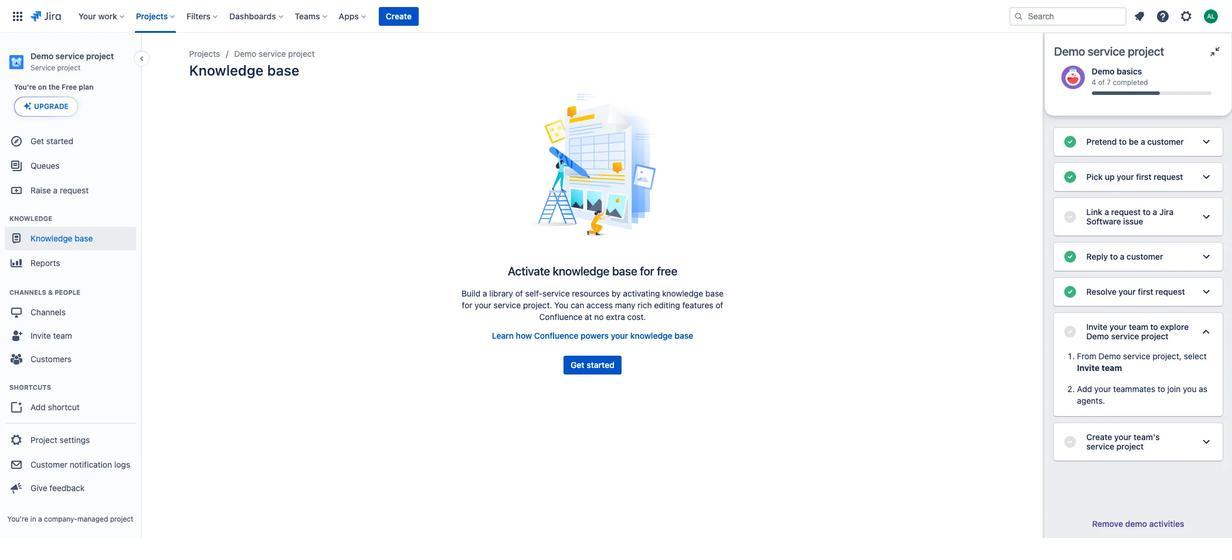 Task type: locate. For each thing, give the bounding box(es) containing it.
demo down dashboards
[[234, 49, 257, 59]]

knowledge base down demo service project link
[[189, 62, 300, 79]]

projects right work
[[136, 11, 168, 21]]

create for create your team's service project
[[1087, 432, 1113, 442]]

add up agents.
[[1078, 384, 1093, 394]]

knowledge base link
[[5, 227, 136, 251]]

filters button
[[183, 7, 222, 26]]

you're on the free plan
[[14, 83, 94, 92]]

2 horizontal spatial of
[[1099, 78, 1106, 87]]

free
[[62, 83, 77, 92]]

company-
[[44, 515, 77, 524]]

1 horizontal spatial create
[[1087, 432, 1113, 442]]

checked image for create
[[1064, 435, 1078, 449]]

checked image left the "reply"
[[1064, 250, 1078, 264]]

chevron image inside the invite your team to explore demo service project dropdown button
[[1200, 325, 1214, 339]]

chevron image for pretend to be a customer
[[1200, 135, 1214, 149]]

create inside "button"
[[386, 11, 412, 21]]

teams button
[[291, 7, 332, 26]]

confluence inside build a library of self-service resources by activating knowledge base for your service project. you can access many rich editing features of confluence at no extra cost.
[[540, 312, 583, 322]]

chevron image inside link a request to a jira software issue dropdown button
[[1200, 210, 1214, 224]]

invite inside channels & people group
[[31, 331, 51, 341]]

6 chevron image from the top
[[1200, 435, 1214, 449]]

1 vertical spatial customer
[[1128, 252, 1164, 262]]

first right up
[[1137, 172, 1152, 182]]

knowledge group
[[5, 203, 136, 280]]

your down resolve
[[1110, 322, 1128, 332]]

demo right from
[[1100, 351, 1122, 361]]

team up teammates
[[1103, 363, 1123, 373]]

shortcuts group
[[5, 372, 136, 423]]

1 vertical spatial confluence
[[534, 331, 579, 341]]

group
[[5, 126, 136, 508], [5, 423, 136, 504]]

service inside demo service project link
[[259, 49, 286, 59]]

1 vertical spatial knowledge base
[[31, 233, 93, 243]]

your inside add your teammates to join you as agents.
[[1095, 384, 1112, 394]]

demo
[[1126, 519, 1148, 529]]

demo inside from demo service project, select invite team
[[1100, 351, 1122, 361]]

0 horizontal spatial of
[[516, 289, 523, 299]]

channels for channels & people
[[9, 289, 46, 296]]

1 vertical spatial started
[[587, 360, 615, 370]]

project down add your teammates to join you as agents. at the right of page
[[1117, 442, 1145, 452]]

to left explore
[[1151, 322, 1159, 332]]

0 vertical spatial create
[[386, 11, 412, 21]]

team inside from demo service project, select invite team
[[1103, 363, 1123, 373]]

you're for you're in a company-managed project
[[7, 515, 28, 524]]

your inside resolve your first request dropdown button
[[1120, 287, 1137, 297]]

0 vertical spatial add
[[1078, 384, 1093, 394]]

reports link
[[5, 251, 136, 276]]

1 chevron image from the top
[[1200, 135, 1214, 149]]

invite team
[[31, 331, 72, 341]]

channels down '&'
[[31, 307, 66, 317]]

add inside add shortcut button
[[31, 402, 46, 412]]

demo inside demo service project service project
[[31, 51, 53, 61]]

of left self- at the left bottom
[[516, 289, 523, 299]]

0 vertical spatial started
[[46, 136, 73, 146]]

to right the "reply"
[[1111, 252, 1119, 262]]

project up "basics"
[[1129, 45, 1165, 58]]

1 horizontal spatial get
[[571, 360, 585, 370]]

progress bar
[[1093, 92, 1212, 95]]

a
[[1142, 137, 1146, 147], [53, 185, 58, 195], [1105, 207, 1110, 217], [1154, 207, 1158, 217], [1121, 252, 1125, 262], [483, 289, 487, 299], [38, 515, 42, 524]]

your inside invite your team to explore demo service project
[[1110, 322, 1128, 332]]

0 vertical spatial customer
[[1148, 137, 1185, 147]]

1 vertical spatial you're
[[7, 515, 28, 524]]

invite up customers
[[31, 331, 51, 341]]

5 chevron image from the top
[[1200, 325, 1214, 339]]

settings
[[60, 435, 90, 445]]

&
[[48, 289, 53, 296]]

demo service project
[[1055, 45, 1165, 58], [234, 49, 315, 59]]

settings image
[[1180, 9, 1194, 23]]

channels left '&'
[[9, 289, 46, 296]]

remove demo activities button
[[1092, 515, 1186, 534]]

knowledge up resources at the bottom left of the page
[[553, 264, 610, 278]]

your down extra
[[611, 331, 629, 341]]

2 horizontal spatial team
[[1130, 322, 1149, 332]]

2 checked image from the top
[[1064, 210, 1078, 224]]

create
[[386, 11, 412, 21], [1087, 432, 1113, 442]]

build
[[462, 289, 481, 299]]

0 horizontal spatial for
[[462, 300, 473, 310]]

create inside create your team's service project
[[1087, 432, 1113, 442]]

base inside the knowledge group
[[75, 233, 93, 243]]

team inside channels & people group
[[53, 331, 72, 341]]

invite inside invite your team to explore demo service project
[[1087, 322, 1108, 332]]

0 vertical spatial projects
[[136, 11, 168, 21]]

resolve your first request
[[1087, 287, 1186, 297]]

add
[[1078, 384, 1093, 394], [31, 402, 46, 412]]

project
[[31, 435, 57, 445]]

service down the invite your team to explore demo service project dropdown button
[[1124, 351, 1151, 361]]

base down features
[[675, 331, 694, 341]]

notification
[[70, 460, 112, 470]]

of for 4
[[1099, 78, 1106, 87]]

of
[[1099, 78, 1106, 87], [516, 289, 523, 299], [716, 300, 724, 310]]

team down resolve your first request dropdown button
[[1130, 322, 1149, 332]]

0 vertical spatial of
[[1099, 78, 1106, 87]]

to left be
[[1120, 137, 1128, 147]]

plan
[[79, 83, 94, 92]]

started inside button
[[587, 360, 615, 370]]

invite your team to explore demo service project button
[[1054, 313, 1223, 351]]

1 horizontal spatial projects
[[189, 49, 220, 59]]

chevron image inside pick up your first request dropdown button
[[1200, 170, 1214, 184]]

for left free
[[640, 264, 655, 278]]

your profile and settings image
[[1205, 9, 1219, 23]]

get
[[31, 136, 44, 146], [571, 360, 585, 370]]

7
[[1108, 78, 1112, 87]]

2 vertical spatial knowledge
[[631, 331, 673, 341]]

need
[[1167, 510, 1187, 520]]

1 vertical spatial channels
[[31, 307, 66, 317]]

add down shortcuts
[[31, 402, 46, 412]]

to for request
[[1144, 207, 1152, 217]]

service down dashboards dropdown button
[[259, 49, 286, 59]]

demo service project up demo basics 4 of 7 completed
[[1055, 45, 1165, 58]]

demo service project down dashboards dropdown button
[[234, 49, 315, 59]]

chevron image
[[1200, 135, 1214, 149], [1200, 170, 1214, 184], [1200, 210, 1214, 224], [1200, 250, 1214, 264], [1200, 325, 1214, 339], [1200, 435, 1214, 449]]

0 horizontal spatial get started
[[31, 136, 73, 146]]

service down the library
[[494, 300, 521, 310]]

link a request to a jira software issue button
[[1054, 198, 1223, 236]]

rich
[[638, 300, 652, 310]]

project
[[1129, 45, 1165, 58], [288, 49, 315, 59], [86, 51, 114, 61], [57, 63, 81, 72], [1142, 332, 1169, 342], [1117, 442, 1145, 452], [110, 515, 133, 524]]

a right in
[[38, 515, 42, 524]]

knowledge up reports
[[31, 233, 72, 243]]

3 chevron image from the top
[[1200, 210, 1214, 224]]

to inside reply to a customer 'dropdown button'
[[1111, 252, 1119, 262]]

1 vertical spatial create
[[1087, 432, 1113, 442]]

in
[[30, 515, 36, 524]]

knowledge down raise
[[9, 215, 52, 222]]

the
[[49, 83, 60, 92]]

of left 7
[[1099, 78, 1106, 87]]

to inside invite your team to explore demo service project
[[1151, 322, 1159, 332]]

your up agents.
[[1095, 384, 1112, 394]]

your down 'build'
[[475, 300, 492, 310]]

chevron image inside reply to a customer 'dropdown button'
[[1200, 250, 1214, 264]]

add shortcut
[[31, 402, 80, 412]]

customer right be
[[1148, 137, 1185, 147]]

get down learn how confluence powers your knowledge base button
[[571, 360, 585, 370]]

base inside build a library of self-service resources by activating knowledge base for your service project. you can access many rich editing features of confluence at no extra cost.
[[706, 289, 724, 299]]

pick up your first request button
[[1054, 163, 1223, 191]]

1 horizontal spatial add
[[1078, 384, 1093, 394]]

resolve your first request button
[[1054, 278, 1223, 306]]

6 checked image from the top
[[1064, 435, 1078, 449]]

self-
[[526, 289, 543, 299]]

0 vertical spatial you're
[[14, 83, 36, 92]]

of inside demo basics 4 of 7 completed
[[1099, 78, 1106, 87]]

add inside add your teammates to join you as agents.
[[1078, 384, 1093, 394]]

demo inside demo basics 4 of 7 completed
[[1093, 67, 1116, 77]]

to inside link a request to a jira software issue
[[1144, 207, 1152, 217]]

collapse panel image
[[1209, 45, 1223, 59]]

customer notification logs
[[31, 460, 130, 470]]

2 chevron image from the top
[[1200, 170, 1214, 184]]

chevron image
[[1200, 285, 1214, 299]]

checked image left resolve
[[1064, 285, 1078, 299]]

knowledge base up reports "link"
[[31, 233, 93, 243]]

checked image for resolve
[[1064, 285, 1078, 299]]

help?
[[1190, 510, 1211, 520]]

need help? button
[[1140, 503, 1221, 527]]

reply
[[1087, 252, 1109, 262]]

demo up 7
[[1093, 67, 1116, 77]]

up
[[1106, 172, 1116, 182]]

chevron image inside pretend to be a customer dropdown button
[[1200, 135, 1214, 149]]

0 vertical spatial get started
[[31, 136, 73, 146]]

1 group from the top
[[5, 126, 136, 508]]

create your team's service project
[[1087, 432, 1161, 452]]

give feedback button
[[5, 477, 136, 501]]

checked image for reply
[[1064, 250, 1078, 264]]

team
[[1130, 322, 1149, 332], [53, 331, 72, 341], [1103, 363, 1123, 373]]

get started
[[31, 136, 73, 146], [571, 360, 615, 370]]

invite up from
[[1087, 322, 1108, 332]]

projects link
[[189, 47, 220, 61]]

4 chevron image from the top
[[1200, 250, 1214, 264]]

1 vertical spatial add
[[31, 402, 46, 412]]

checked image for pick
[[1064, 170, 1078, 184]]

banner
[[0, 0, 1233, 33]]

0 vertical spatial confluence
[[540, 312, 583, 322]]

1 vertical spatial projects
[[189, 49, 220, 59]]

0 vertical spatial knowledge
[[553, 264, 610, 278]]

to left join
[[1159, 384, 1166, 394]]

channels button
[[5, 301, 136, 325]]

as
[[1200, 384, 1209, 394]]

team down channels popup button
[[53, 331, 72, 341]]

request up explore
[[1156, 287, 1186, 297]]

knowledge down projects link
[[189, 62, 264, 79]]

request right link
[[1112, 207, 1142, 217]]

of right features
[[716, 300, 724, 310]]

demo up from
[[1087, 332, 1110, 342]]

projects down filters popup button
[[189, 49, 220, 59]]

create right 'apps' dropdown button
[[386, 11, 412, 21]]

first down reply to a customer 'dropdown button'
[[1139, 287, 1154, 297]]

chevron image inside create your team's service project dropdown button
[[1200, 435, 1214, 449]]

your
[[1118, 172, 1135, 182], [1120, 287, 1137, 297], [475, 300, 492, 310], [1110, 322, 1128, 332], [611, 331, 629, 341], [1095, 384, 1112, 394], [1115, 432, 1132, 442]]

your right up
[[1118, 172, 1135, 182]]

knowledge up features
[[663, 289, 704, 299]]

checked image inside resolve your first request dropdown button
[[1064, 285, 1078, 299]]

0 horizontal spatial get
[[31, 136, 44, 146]]

get started up queues on the top of page
[[31, 136, 73, 146]]

0 vertical spatial channels
[[9, 289, 46, 296]]

queues
[[31, 161, 60, 171]]

to inside add your teammates to join you as agents.
[[1159, 384, 1166, 394]]

1 horizontal spatial of
[[716, 300, 724, 310]]

channels inside channels popup button
[[31, 307, 66, 317]]

projects inside "dropdown button"
[[136, 11, 168, 21]]

2 vertical spatial knowledge
[[31, 233, 72, 243]]

shortcuts
[[9, 384, 51, 391]]

knowledge
[[553, 264, 610, 278], [663, 289, 704, 299], [631, 331, 673, 341]]

create your team's service project button
[[1054, 424, 1223, 461]]

jira
[[1160, 207, 1175, 217]]

4
[[1093, 78, 1097, 87]]

jira image
[[31, 9, 61, 23], [31, 9, 61, 23]]

chevron image for link a request to a jira software issue
[[1200, 210, 1214, 224]]

customer
[[1148, 137, 1185, 147], [1128, 252, 1164, 262]]

a right 'build'
[[483, 289, 487, 299]]

4 checked image from the top
[[1064, 285, 1078, 299]]

get started down learn how confluence powers your knowledge base button
[[571, 360, 615, 370]]

on
[[38, 83, 47, 92]]

checked image left pick
[[1064, 170, 1078, 184]]

you're left in
[[7, 515, 28, 524]]

service up you
[[543, 289, 570, 299]]

invite inside from demo service project, select invite team
[[1078, 363, 1101, 373]]

started up queues link
[[46, 136, 73, 146]]

get up queues on the top of page
[[31, 136, 44, 146]]

demo service project service project
[[31, 51, 114, 72]]

demo up service
[[31, 51, 53, 61]]

2 group from the top
[[5, 423, 136, 504]]

3 checked image from the top
[[1064, 250, 1078, 264]]

service up free
[[56, 51, 84, 61]]

1 vertical spatial get started
[[571, 360, 615, 370]]

1 vertical spatial knowledge
[[663, 289, 704, 299]]

1 horizontal spatial team
[[1103, 363, 1123, 373]]

demo down search field
[[1055, 45, 1086, 58]]

1 vertical spatial get
[[571, 360, 585, 370]]

your work button
[[75, 7, 129, 26]]

to left jira
[[1144, 207, 1152, 217]]

create for create
[[386, 11, 412, 21]]

knowledge down cost.
[[631, 331, 673, 341]]

checked image left link
[[1064, 210, 1078, 224]]

project up project,
[[1142, 332, 1169, 342]]

service down agents.
[[1087, 442, 1115, 452]]

invite down from
[[1078, 363, 1101, 373]]

project settings link
[[5, 428, 136, 454]]

0 horizontal spatial create
[[386, 11, 412, 21]]

your left "team's"
[[1115, 432, 1132, 442]]

your inside learn how confluence powers your knowledge base button
[[611, 331, 629, 341]]

a right be
[[1142, 137, 1146, 147]]

checked image
[[1064, 170, 1078, 184], [1064, 210, 1078, 224], [1064, 250, 1078, 264], [1064, 285, 1078, 299], [1064, 325, 1078, 339], [1064, 435, 1078, 449]]

project up free
[[57, 63, 81, 72]]

learn how confluence powers your knowledge base button
[[492, 330, 694, 342]]

explore
[[1161, 322, 1190, 332]]

give
[[31, 483, 47, 493]]

request down queues link
[[60, 185, 89, 195]]

a right the "reply"
[[1121, 252, 1125, 262]]

project down teams
[[288, 49, 315, 59]]

queues link
[[5, 153, 136, 179]]

1 horizontal spatial get started
[[571, 360, 615, 370]]

your inside build a library of self-service resources by activating knowledge base for your service project. you can access many rich editing features of confluence at no extra cost.
[[475, 300, 492, 310]]

teammates
[[1114, 384, 1156, 394]]

base up features
[[706, 289, 724, 299]]

0 horizontal spatial add
[[31, 402, 46, 412]]

1 horizontal spatial for
[[640, 264, 655, 278]]

service inside from demo service project, select invite team
[[1124, 351, 1151, 361]]

resources
[[572, 289, 610, 299]]

service up from demo service project, select invite team
[[1112, 332, 1140, 342]]

learn how confluence powers your knowledge base
[[492, 331, 694, 341]]

invite team button
[[5, 325, 136, 348]]

0 horizontal spatial knowledge base
[[31, 233, 93, 243]]

knowledge base inside the knowledge group
[[31, 233, 93, 243]]

base inside button
[[675, 331, 694, 341]]

project right the managed
[[110, 515, 133, 524]]

1 vertical spatial for
[[462, 300, 473, 310]]

checked image down agents.
[[1064, 435, 1078, 449]]

0 vertical spatial knowledge base
[[189, 62, 300, 79]]

1 horizontal spatial started
[[587, 360, 615, 370]]

your right resolve
[[1120, 287, 1137, 297]]

customer
[[31, 460, 67, 470]]

create down agents.
[[1087, 432, 1113, 442]]

1 vertical spatial of
[[516, 289, 523, 299]]

1 checked image from the top
[[1064, 170, 1078, 184]]

you're left the on
[[14, 83, 36, 92]]

link
[[1087, 207, 1103, 217]]

base up by
[[613, 264, 638, 278]]

started down powers
[[587, 360, 615, 370]]

a left jira
[[1154, 207, 1158, 217]]

0 horizontal spatial projects
[[136, 11, 168, 21]]

basics
[[1118, 67, 1143, 77]]

for down 'build'
[[462, 300, 473, 310]]

base up reports "link"
[[75, 233, 93, 243]]

logs
[[114, 460, 130, 470]]

issue
[[1124, 217, 1144, 227]]

customer up resolve your first request dropdown button
[[1128, 252, 1164, 262]]

5 checked image from the top
[[1064, 325, 1078, 339]]

0 horizontal spatial started
[[46, 136, 73, 146]]

knowledge inside build a library of self-service resources by activating knowledge base for your service project. you can access many rich editing features of confluence at no extra cost.
[[663, 289, 704, 299]]

0 horizontal spatial team
[[53, 331, 72, 341]]

demo inside invite your team to explore demo service project
[[1087, 332, 1110, 342]]

invite
[[1087, 322, 1108, 332], [31, 331, 51, 341], [1078, 363, 1101, 373]]

need help? image
[[1150, 508, 1165, 522]]

checked image up from
[[1064, 325, 1078, 339]]



Task type: vqa. For each thing, say whether or not it's contained in the screenshot.
Default corresponding to Email
no



Task type: describe. For each thing, give the bounding box(es) containing it.
managed
[[77, 515, 108, 524]]

cost.
[[628, 312, 646, 322]]

give feedback
[[31, 483, 85, 493]]

invite for invite team
[[31, 331, 51, 341]]

pretend to be a customer button
[[1054, 128, 1223, 156]]

raise
[[31, 185, 51, 195]]

create button
[[379, 7, 419, 26]]

a right link
[[1105, 207, 1110, 217]]

1 vertical spatial knowledge
[[9, 215, 52, 222]]

a inside build a library of self-service resources by activating knowledge base for your service project. you can access many rich editing features of confluence at no extra cost.
[[483, 289, 487, 299]]

your inside create your team's service project
[[1115, 432, 1132, 442]]

customer notification logs link
[[5, 454, 136, 477]]

banner containing your work
[[0, 0, 1233, 33]]

build a library of self-service resources by activating knowledge base for your service project. you can access many rich editing features of confluence at no extra cost.
[[462, 289, 724, 322]]

activate
[[508, 264, 550, 278]]

0 vertical spatial get
[[31, 136, 44, 146]]

by
[[612, 289, 621, 299]]

project.
[[523, 300, 552, 310]]

1 horizontal spatial knowledge base
[[189, 62, 300, 79]]

features
[[683, 300, 714, 310]]

project,
[[1154, 351, 1183, 361]]

dashboards
[[229, 11, 276, 21]]

you
[[1184, 384, 1198, 394]]

service inside create your team's service project
[[1087, 442, 1115, 452]]

dashboards button
[[226, 7, 288, 26]]

service up demo basics 4 of 7 completed
[[1089, 45, 1126, 58]]

work
[[98, 11, 117, 21]]

feedback
[[50, 483, 85, 493]]

many
[[615, 300, 636, 310]]

completed
[[1114, 78, 1149, 87]]

library
[[490, 289, 513, 299]]

customers link
[[5, 348, 136, 372]]

0 vertical spatial knowledge
[[189, 62, 264, 79]]

pretend
[[1087, 137, 1118, 147]]

for inside build a library of self-service resources by activating knowledge base for your service project. you can access many rich editing features of confluence at no extra cost.
[[462, 300, 473, 310]]

how
[[516, 331, 532, 341]]

invite your team to explore demo service project
[[1087, 322, 1190, 342]]

remove
[[1093, 519, 1124, 529]]

chevron image for create your team's service project
[[1200, 435, 1214, 449]]

base down demo service project link
[[267, 62, 300, 79]]

get started button
[[564, 356, 622, 375]]

of for library
[[516, 289, 523, 299]]

demo basics 4 of 7 completed
[[1093, 67, 1149, 87]]

raise a request link
[[5, 179, 136, 203]]

checked image
[[1064, 135, 1078, 149]]

primary element
[[7, 0, 1010, 33]]

Search field
[[1010, 7, 1127, 26]]

upgrade
[[34, 102, 69, 111]]

group containing get started
[[5, 126, 136, 508]]

0 vertical spatial for
[[640, 264, 655, 278]]

projects for projects link
[[189, 49, 220, 59]]

from
[[1078, 351, 1097, 361]]

pick
[[1087, 172, 1104, 182]]

editing
[[655, 300, 681, 310]]

projects button
[[132, 7, 180, 26]]

help image
[[1157, 9, 1171, 23]]

1 vertical spatial first
[[1139, 287, 1154, 297]]

reports
[[31, 258, 60, 268]]

extra
[[606, 312, 625, 322]]

service inside invite your team to explore demo service project
[[1112, 332, 1140, 342]]

checked image for link
[[1064, 210, 1078, 224]]

activating
[[623, 289, 660, 299]]

notifications image
[[1133, 9, 1147, 23]]

0 vertical spatial first
[[1137, 172, 1152, 182]]

your work
[[78, 11, 117, 21]]

you
[[555, 300, 569, 310]]

checked image for invite
[[1064, 325, 1078, 339]]

channels for channels
[[31, 307, 66, 317]]

powers
[[581, 331, 609, 341]]

team inside invite your team to explore demo service project
[[1130, 322, 1149, 332]]

access
[[587, 300, 613, 310]]

channels & people
[[9, 289, 81, 296]]

apps button
[[335, 7, 371, 26]]

request inside group
[[60, 185, 89, 195]]

add shortcut button
[[5, 396, 136, 420]]

to for team
[[1151, 322, 1159, 332]]

software
[[1087, 217, 1122, 227]]

1 horizontal spatial demo service project
[[1055, 45, 1165, 58]]

reply to a customer button
[[1054, 243, 1223, 271]]

can
[[571, 300, 585, 310]]

customer inside 'dropdown button'
[[1128, 252, 1164, 262]]

to for teammates
[[1159, 384, 1166, 394]]

projects for "projects" "dropdown button"
[[136, 11, 168, 21]]

confluence inside button
[[534, 331, 579, 341]]

to inside pretend to be a customer dropdown button
[[1120, 137, 1128, 147]]

request up jira
[[1155, 172, 1184, 182]]

you're for you're on the free plan
[[14, 83, 36, 92]]

activities
[[1150, 519, 1185, 529]]

learn
[[492, 331, 514, 341]]

project up plan at the top of the page
[[86, 51, 114, 61]]

agents.
[[1078, 396, 1106, 406]]

add your teammates to join you as agents.
[[1078, 384, 1209, 406]]

activate knowledge base for free
[[508, 264, 678, 278]]

customer inside dropdown button
[[1148, 137, 1185, 147]]

need help?
[[1167, 510, 1211, 520]]

free
[[657, 264, 678, 278]]

project inside invite your team to explore demo service project
[[1142, 332, 1169, 342]]

group containing project settings
[[5, 423, 136, 504]]

get started inside button
[[571, 360, 615, 370]]

link a request to a jira software issue
[[1087, 207, 1175, 227]]

reply to a customer
[[1087, 252, 1164, 262]]

knowledge inside button
[[631, 331, 673, 341]]

channels & people group
[[5, 276, 136, 375]]

0 horizontal spatial demo service project
[[234, 49, 315, 59]]

request inside link a request to a jira software issue
[[1112, 207, 1142, 217]]

get started link
[[5, 130, 136, 153]]

a inside 'dropdown button'
[[1121, 252, 1125, 262]]

chevron image for reply to a customer
[[1200, 250, 1214, 264]]

pick up your first request
[[1087, 172, 1184, 182]]

apps
[[339, 11, 359, 21]]

service
[[31, 63, 55, 72]]

a inside dropdown button
[[1142, 137, 1146, 147]]

chevron image for invite your team to explore demo service project
[[1200, 325, 1214, 339]]

your inside pick up your first request dropdown button
[[1118, 172, 1135, 182]]

at
[[585, 312, 592, 322]]

upgrade button
[[15, 97, 77, 116]]

select
[[1185, 351, 1208, 361]]

add for add your teammates to join you as agents.
[[1078, 384, 1093, 394]]

project inside create your team's service project
[[1117, 442, 1145, 452]]

service inside demo service project service project
[[56, 51, 84, 61]]

appswitcher icon image
[[11, 9, 25, 23]]

invite for invite your team to explore demo service project
[[1087, 322, 1108, 332]]

a right raise
[[53, 185, 58, 195]]

2 vertical spatial of
[[716, 300, 724, 310]]

chevron image for pick up your first request
[[1200, 170, 1214, 184]]

search image
[[1015, 11, 1024, 21]]

get inside button
[[571, 360, 585, 370]]

add for add shortcut
[[31, 402, 46, 412]]

started inside group
[[46, 136, 73, 146]]

from demo service project, select invite team
[[1078, 351, 1208, 373]]

remove demo activities
[[1093, 519, 1185, 529]]



